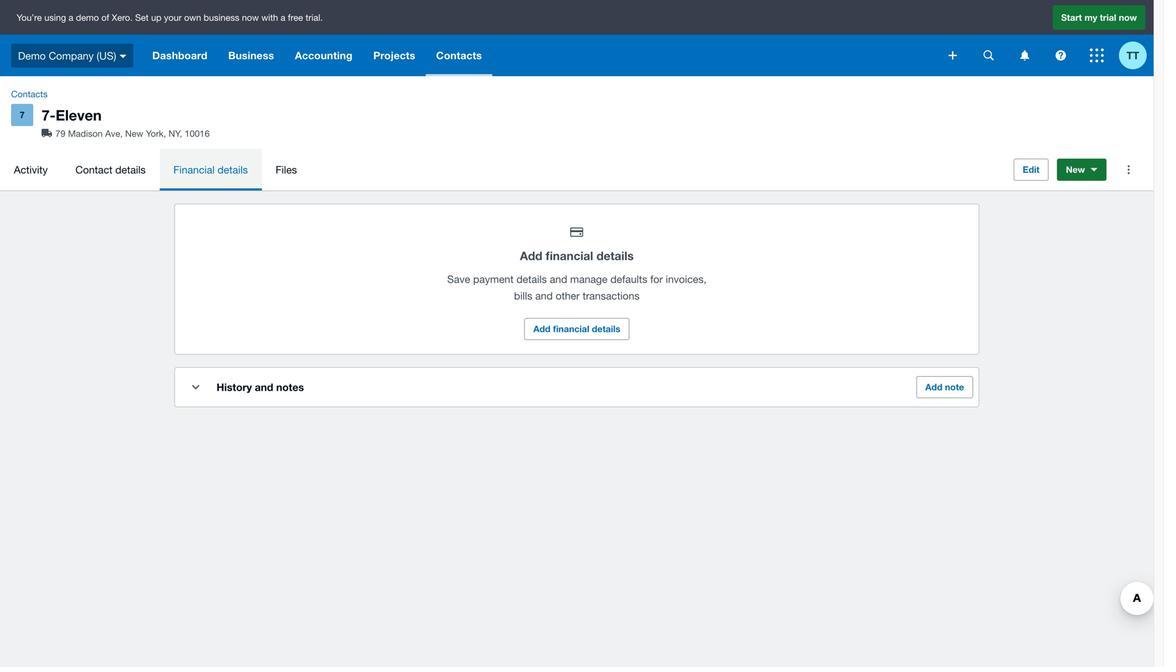 Task type: vqa. For each thing, say whether or not it's contained in the screenshot.
New Invoice link
no



Task type: locate. For each thing, give the bounding box(es) containing it.
add up bills
[[520, 249, 542, 263]]

2 now from the left
[[1119, 12, 1137, 23]]

0 vertical spatial add financial details
[[520, 249, 634, 263]]

trial
[[1100, 12, 1116, 23]]

add financial details for add financial details heading
[[520, 249, 634, 263]]

add inside 'add financial details' button
[[533, 324, 551, 334]]

1 vertical spatial new
[[1066, 164, 1085, 175]]

details up bills
[[517, 273, 547, 285]]

business
[[204, 12, 239, 23]]

ny,
[[169, 128, 182, 139]]

0 vertical spatial new
[[125, 128, 143, 139]]

activity button
[[0, 149, 62, 191]]

new
[[125, 128, 143, 139], [1066, 164, 1085, 175]]

new right edit
[[1066, 164, 1085, 175]]

0 vertical spatial financial
[[546, 249, 593, 263]]

financial details
[[173, 164, 248, 176]]

activity
[[14, 164, 48, 176]]

1 a from the left
[[69, 12, 73, 23]]

financial inside heading
[[546, 249, 593, 263]]

svg image
[[1090, 49, 1104, 62], [984, 50, 994, 61], [1020, 50, 1029, 61], [949, 51, 957, 60], [120, 55, 127, 58]]

contacts for contacts link
[[11, 89, 48, 99]]

manage
[[570, 273, 608, 285]]

york,
[[146, 128, 166, 139]]

0 horizontal spatial new
[[125, 128, 143, 139]]

notes
[[276, 381, 304, 394]]

1 vertical spatial add financial details
[[533, 324, 620, 334]]

now
[[242, 12, 259, 23], [1119, 12, 1137, 23]]

add financial details down other
[[533, 324, 620, 334]]

svg image
[[1056, 50, 1066, 61]]

add inside add financial details heading
[[520, 249, 542, 263]]

financial down other
[[553, 324, 589, 334]]

a
[[69, 12, 73, 23], [281, 12, 285, 23]]

for
[[650, 273, 663, 285]]

1 vertical spatial and
[[535, 290, 553, 302]]

0 vertical spatial contacts
[[436, 49, 482, 62]]

transactions
[[583, 290, 640, 302]]

add for 'add financial details' button
[[533, 324, 551, 334]]

and left notes
[[255, 381, 273, 394]]

menu
[[0, 149, 1003, 191]]

eleven
[[56, 106, 102, 124]]

my
[[1085, 12, 1097, 23]]

1 horizontal spatial now
[[1119, 12, 1137, 23]]

financial up manage
[[546, 249, 593, 263]]

contacts right projects
[[436, 49, 482, 62]]

details up defaults
[[596, 249, 634, 263]]

banner
[[0, 0, 1154, 76]]

1 vertical spatial contacts
[[11, 89, 48, 99]]

contact details
[[75, 164, 146, 176]]

add left note
[[925, 382, 943, 393]]

your
[[164, 12, 182, 23]]

svg image inside demo company (us) popup button
[[120, 55, 127, 58]]

accounting button
[[285, 35, 363, 76]]

79 madison ave, new york, ny, 10016
[[55, 128, 210, 139]]

7
[[20, 109, 25, 120]]

10016
[[185, 128, 210, 139]]

contacts
[[436, 49, 482, 62], [11, 89, 48, 99]]

add financial details inside heading
[[520, 249, 634, 263]]

add financial details inside button
[[533, 324, 620, 334]]

and
[[550, 273, 567, 285], [535, 290, 553, 302], [255, 381, 273, 394]]

toggle button
[[182, 374, 210, 401]]

and up other
[[550, 273, 567, 285]]

1 horizontal spatial new
[[1066, 164, 1085, 175]]

add financial details up manage
[[520, 249, 634, 263]]

0 vertical spatial add
[[520, 249, 542, 263]]

contact details button
[[62, 149, 160, 191]]

0 horizontal spatial now
[[242, 12, 259, 23]]

and right bills
[[535, 290, 553, 302]]

a right using on the left top of the page
[[69, 12, 73, 23]]

actions menu image
[[1115, 156, 1143, 184]]

details
[[115, 164, 146, 176], [218, 164, 248, 176], [596, 249, 634, 263], [517, 273, 547, 285], [592, 324, 620, 334]]

details down 79 madison ave, new york, ny, 10016 at the top left of page
[[115, 164, 146, 176]]

new right ave, at the top left of page
[[125, 128, 143, 139]]

details inside the save payment details and manage defaults for invoices, bills and other transactions
[[517, 273, 547, 285]]

0 vertical spatial and
[[550, 273, 567, 285]]

0 horizontal spatial a
[[69, 12, 73, 23]]

set
[[135, 12, 149, 23]]

add for add financial details heading
[[520, 249, 542, 263]]

contacts inside popup button
[[436, 49, 482, 62]]

demo
[[18, 49, 46, 61]]

add
[[520, 249, 542, 263], [533, 324, 551, 334], [925, 382, 943, 393]]

contacts for contacts popup button
[[436, 49, 482, 62]]

own
[[184, 12, 201, 23]]

1 horizontal spatial contacts
[[436, 49, 482, 62]]

projects button
[[363, 35, 426, 76]]

start
[[1061, 12, 1082, 23]]

madison
[[68, 128, 103, 139]]

financial inside button
[[553, 324, 589, 334]]

menu containing activity
[[0, 149, 1003, 191]]

contacts up 7
[[11, 89, 48, 99]]

details inside heading
[[596, 249, 634, 263]]

1 now from the left
[[242, 12, 259, 23]]

details inside button
[[115, 164, 146, 176]]

add down the save payment details and manage defaults for invoices, bills and other transactions
[[533, 324, 551, 334]]

invoices,
[[666, 273, 707, 285]]

free
[[288, 12, 303, 23]]

financial
[[546, 249, 593, 263], [553, 324, 589, 334]]

financial for 'add financial details' button
[[553, 324, 589, 334]]

1 vertical spatial financial
[[553, 324, 589, 334]]

now right trial
[[1119, 12, 1137, 23]]

accounting
[[295, 49, 353, 62]]

1 horizontal spatial a
[[281, 12, 285, 23]]

add inside add note button
[[925, 382, 943, 393]]

business
[[228, 49, 274, 62]]

now left with
[[242, 12, 259, 23]]

add financial details for 'add financial details' button
[[533, 324, 620, 334]]

defaults
[[610, 273, 647, 285]]

add financial details
[[520, 249, 634, 263], [533, 324, 620, 334]]

tt
[[1127, 49, 1139, 62]]

financial
[[173, 164, 215, 176]]

new button
[[1057, 159, 1107, 181]]

7-eleven
[[42, 106, 102, 124]]

edit button
[[1014, 159, 1049, 181]]

a left free
[[281, 12, 285, 23]]

2 vertical spatial add
[[925, 382, 943, 393]]

contact
[[75, 164, 112, 176]]

79
[[55, 128, 65, 139]]

details down the transactions
[[592, 324, 620, 334]]

1 vertical spatial add
[[533, 324, 551, 334]]

(us)
[[97, 49, 116, 61]]

0 horizontal spatial contacts
[[11, 89, 48, 99]]

demo
[[76, 12, 99, 23]]



Task type: describe. For each thing, give the bounding box(es) containing it.
dashboard
[[152, 49, 207, 62]]

save payment details and manage defaults for invoices, bills and other transactions
[[447, 273, 707, 302]]

add note
[[925, 382, 964, 393]]

with
[[261, 12, 278, 23]]

history and notes
[[217, 381, 304, 394]]

demo company (us) button
[[0, 35, 142, 76]]

toggle image
[[192, 385, 200, 390]]

contacts button
[[426, 35, 492, 76]]

payment
[[473, 273, 514, 285]]

details right financial
[[218, 164, 248, 176]]

shipping address image
[[42, 129, 52, 137]]

add financial details button
[[524, 318, 629, 340]]

demo company (us)
[[18, 49, 116, 61]]

ave,
[[105, 128, 123, 139]]

tt button
[[1119, 35, 1154, 76]]

business button
[[218, 35, 285, 76]]

files
[[276, 164, 297, 176]]

7-
[[42, 106, 56, 124]]

add note button
[[916, 376, 973, 399]]

you're
[[17, 12, 42, 23]]

contacts link
[[6, 87, 53, 101]]

save
[[447, 273, 470, 285]]

start my trial now
[[1061, 12, 1137, 23]]

financial details button
[[160, 149, 262, 191]]

you're using a demo of xero. set up your own business now with a free trial.
[[17, 12, 323, 23]]

history
[[217, 381, 252, 394]]

add financial details heading
[[438, 246, 715, 265]]

other
[[556, 290, 580, 302]]

xero.
[[112, 12, 133, 23]]

financial for add financial details heading
[[546, 249, 593, 263]]

trial.
[[306, 12, 323, 23]]

up
[[151, 12, 161, 23]]

add for add note button
[[925, 382, 943, 393]]

banner containing dashboard
[[0, 0, 1154, 76]]

bills
[[514, 290, 532, 302]]

company
[[49, 49, 94, 61]]

using
[[44, 12, 66, 23]]

projects
[[373, 49, 415, 62]]

files button
[[262, 149, 311, 191]]

note
[[945, 382, 964, 393]]

2 vertical spatial and
[[255, 381, 273, 394]]

2 a from the left
[[281, 12, 285, 23]]

dashboard link
[[142, 35, 218, 76]]

new inside "popup button"
[[1066, 164, 1085, 175]]

edit
[[1023, 164, 1040, 175]]

of
[[101, 12, 109, 23]]



